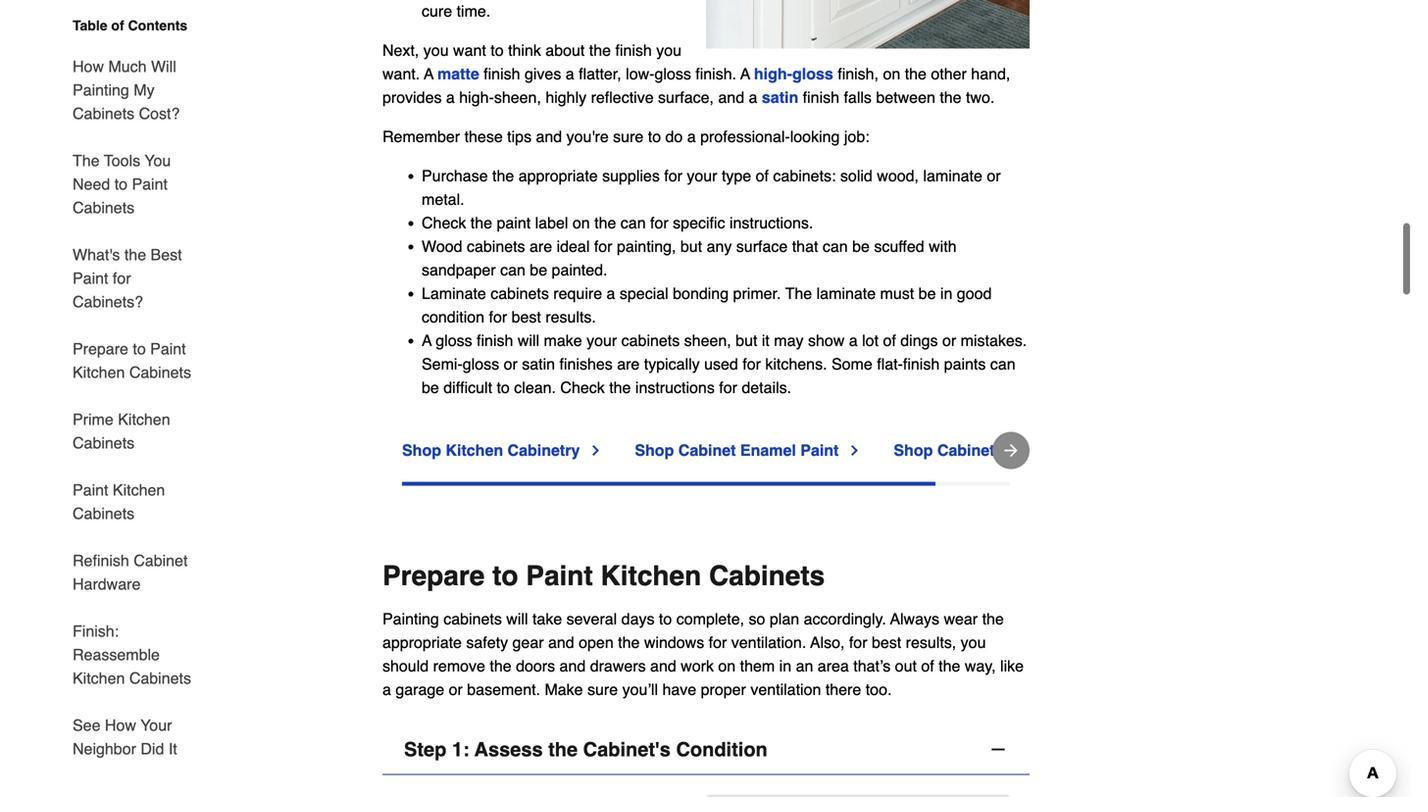 Task type: vqa. For each thing, say whether or not it's contained in the screenshot.
"you"
yes



Task type: describe. For each thing, give the bounding box(es) containing it.
tips
[[507, 125, 532, 144]]

for down do
[[664, 165, 683, 183]]

1 vertical spatial check
[[561, 377, 605, 395]]

matte
[[438, 63, 480, 81]]

finish, on the other hand, provides a high-sheen, highly reflective surface, and a
[[383, 63, 1011, 104]]

a inside next, you want to think about the finish you want. a
[[424, 63, 434, 81]]

out
[[895, 655, 917, 673]]

paint inside what's the best paint for cabinets?
[[73, 269, 108, 287]]

table of contents
[[73, 18, 188, 33]]

contents
[[128, 18, 188, 33]]

kitchen up prime
[[73, 363, 125, 382]]

0 vertical spatial sure
[[613, 125, 644, 144]]

gloss up difficult in the top left of the page
[[463, 353, 500, 371]]

prime kitchen cabinets link
[[73, 396, 204, 467]]

cabinets down paint
[[467, 235, 525, 253]]

can down paint
[[500, 259, 526, 277]]

0 horizontal spatial your
[[587, 330, 617, 348]]

finish down the think
[[484, 63, 521, 81]]

specific
[[673, 212, 726, 230]]

finishes
[[560, 353, 613, 371]]

shop cabinet enamel paint
[[635, 439, 839, 458]]

prime
[[73, 411, 114, 429]]

matte finish gives a flatter, low-gloss finish. a high-gloss
[[438, 63, 834, 81]]

and down windows
[[651, 655, 677, 673]]

area
[[818, 655, 849, 673]]

a inside the purchase the appropriate supplies for your type of cabinets: solid wood, laminate or metal. check the paint label on the can for specific instructions. wood cabinets are ideal for painting, but any surface that can be scuffed with sandpaper can be painted. laminate cabinets require a special bonding primer. the laminate must be in good condition for best results. a gloss finish will make your cabinets sheen, but it may show a lot of dings or mistakes. semi-gloss or satin finishes are typically used for kitchens. some flat-finish paints can be difficult to clean. check the instructions for details.
[[422, 330, 432, 348]]

clean.
[[514, 377, 556, 395]]

good
[[957, 282, 992, 301]]

the down tips
[[493, 165, 514, 183]]

of inside table of contents element
[[111, 18, 124, 33]]

shop kitchen cabinetry link
[[402, 437, 604, 460]]

purchase the appropriate supplies for your type of cabinets: solid wood, laminate or metal. check the paint label on the can for specific instructions. wood cabinets are ideal for painting, but any surface that can be scuffed with sandpaper can be painted. laminate cabinets require a special bonding primer. the laminate must be in good condition for best results. a gloss finish will make your cabinets sheen, but it may show a lot of dings or mistakes. semi-gloss or satin finishes are typically used for kitchens. some flat-finish paints can be difficult to clean. check the instructions for details.
[[422, 165, 1027, 395]]

1 vertical spatial are
[[617, 353, 640, 371]]

1 horizontal spatial prepare to paint kitchen cabinets
[[383, 559, 825, 590]]

falls
[[844, 86, 872, 104]]

kitchen down difficult in the top left of the page
[[446, 439, 503, 458]]

sheen, inside the purchase the appropriate supplies for your type of cabinets: solid wood, laminate or metal. check the paint label on the can for specific instructions. wood cabinets are ideal for painting, but any surface that can be scuffed with sandpaper can be painted. laminate cabinets require a special bonding primer. the laminate must be in good condition for best results. a gloss finish will make your cabinets sheen, but it may show a lot of dings or mistakes. semi-gloss or satin finishes are typically used for kitchens. some flat-finish paints can be difficult to clean. check the instructions for details.
[[684, 330, 732, 348]]

gives
[[525, 63, 562, 81]]

of right lot
[[883, 330, 897, 348]]

may
[[774, 330, 804, 348]]

details.
[[742, 377, 792, 395]]

paint inside the tools you need to paint cabinets
[[132, 175, 168, 193]]

to inside painting cabinets will take several days to complete, so plan accordingly. always wear the appropriate safety gear and open the windows for ventilation. also, for best results, you should remove the doors and drawers and work on them in an area that's out of the way, like a garage or basement. make sure you'll have proper ventilation there too.
[[659, 608, 672, 626]]

appropriate inside painting cabinets will take several days to complete, so plan accordingly. always wear the appropriate safety gear and open the windows for ventilation. also, for best results, you should remove the doors and drawers and work on them in an area that's out of the way, like a garage or basement. make sure you'll have proper ventilation there too.
[[383, 632, 462, 650]]

be right must
[[919, 282, 936, 301]]

primer.
[[733, 282, 781, 301]]

0 vertical spatial check
[[422, 212, 466, 230]]

white kitchen cabinets. image
[[706, 0, 1030, 46]]

to inside next, you want to think about the finish you want. a
[[491, 39, 504, 57]]

special
[[620, 282, 669, 301]]

a inside painting cabinets will take several days to complete, so plan accordingly. always wear the appropriate safety gear and open the windows for ventilation. also, for best results, you should remove the doors and drawers and work on them in an area that's out of the way, like a garage or basement. make sure you'll have proper ventilation there too.
[[383, 679, 391, 697]]

refinish
[[73, 552, 129, 570]]

enamel
[[741, 439, 796, 458]]

make
[[544, 330, 582, 348]]

painted.
[[552, 259, 608, 277]]

paint kitchen cabinets
[[73, 481, 165, 523]]

ventilation
[[751, 679, 822, 697]]

finish down high-gloss 'link' at the top of the page
[[803, 86, 840, 104]]

0 horizontal spatial laminate
[[817, 282, 876, 301]]

sheen, inside finish, on the other hand, provides a high-sheen, highly reflective surface, and a
[[494, 86, 541, 104]]

cabinets inside painting cabinets will take several days to complete, so plan accordingly. always wear the appropriate safety gear and open the windows for ventilation. also, for best results, you should remove the doors and drawers and work on them in an area that's out of the way, like a garage or basement. make sure you'll have proper ventilation there too.
[[444, 608, 502, 626]]

an
[[796, 655, 814, 673]]

instructions.
[[730, 212, 814, 230]]

some
[[832, 353, 873, 371]]

for down accordingly.
[[849, 632, 868, 650]]

cabinets up so
[[709, 559, 825, 590]]

finish: reassemble kitchen cabinets link
[[73, 608, 204, 702]]

prepare to paint kitchen cabinets link
[[73, 326, 204, 396]]

mistakes.
[[961, 330, 1027, 348]]

cabinet for shop cabinet hardware
[[938, 439, 995, 458]]

on inside finish, on the other hand, provides a high-sheen, highly reflective surface, and a
[[883, 63, 901, 81]]

1 horizontal spatial but
[[736, 330, 758, 348]]

kitchen up days
[[601, 559, 702, 590]]

purchase
[[422, 165, 488, 183]]

always
[[891, 608, 940, 626]]

can up "painting,"
[[621, 212, 646, 230]]

chevron right image for shop cabinet enamel paint
[[847, 441, 863, 457]]

a right finish.
[[741, 63, 750, 81]]

gloss up surface,
[[655, 63, 692, 81]]

how much will painting my cabinets cost?
[[73, 57, 180, 123]]

can down the mistakes.
[[991, 353, 1016, 371]]

supplies
[[603, 165, 660, 183]]

the up basement.
[[490, 655, 512, 673]]

garage
[[396, 679, 445, 697]]

you
[[145, 152, 171, 170]]

typically
[[644, 353, 700, 371]]

be left scuffed
[[853, 235, 870, 253]]

what's
[[73, 246, 120, 264]]

paints
[[944, 353, 986, 371]]

the down finishes
[[609, 377, 631, 395]]

painting,
[[617, 235, 676, 253]]

bonding
[[673, 282, 729, 301]]

chevron right image for shop kitchen cabinetry
[[588, 441, 604, 457]]

for inside what's the best paint for cabinets?
[[113, 269, 131, 287]]

for up "details."
[[743, 353, 761, 371]]

gloss up satin link
[[793, 63, 834, 81]]

for up "painting,"
[[651, 212, 669, 230]]

the inside next, you want to think about the finish you want. a
[[589, 39, 611, 57]]

what's the best paint for cabinets? link
[[73, 232, 204, 326]]

so
[[749, 608, 766, 626]]

highly
[[546, 86, 587, 104]]

paint right "enamel"
[[801, 439, 839, 458]]

the down other
[[940, 86, 962, 104]]

a left lot
[[849, 330, 858, 348]]

the right wear
[[983, 608, 1004, 626]]

finish:
[[73, 623, 119, 641]]

gloss down condition
[[436, 330, 472, 348]]

1:
[[452, 737, 470, 759]]

be down semi-
[[422, 377, 439, 395]]

kitchen inside finish: reassemble kitchen cabinets
[[73, 670, 125, 688]]

take
[[533, 608, 562, 626]]

to inside the purchase the appropriate supplies for your type of cabinets: solid wood, laminate or metal. check the paint label on the can for specific instructions. wood cabinets are ideal for painting, but any surface that can be scuffed with sandpaper can be painted. laminate cabinets require a special bonding primer. the laminate must be in good condition for best results. a gloss finish will make your cabinets sheen, but it may show a lot of dings or mistakes. semi-gloss or satin finishes are typically used for kitchens. some flat-finish paints can be difficult to clean. check the instructions for details.
[[497, 377, 510, 395]]

for right ideal
[[594, 235, 613, 253]]

assess
[[475, 737, 543, 759]]

want.
[[383, 63, 420, 81]]

how much will painting my cabinets cost? link
[[73, 43, 204, 137]]

step
[[404, 737, 447, 759]]

paint up take
[[526, 559, 593, 590]]

satin finish falls between the two.
[[762, 86, 995, 104]]

what's the best paint for cabinets?
[[73, 246, 182, 311]]

see how your neighbor did it link
[[73, 702, 204, 761]]

finish: reassemble kitchen cabinets
[[73, 623, 191, 688]]

a right require
[[607, 282, 616, 301]]

to inside the tools you need to paint cabinets
[[114, 175, 128, 193]]

make
[[545, 679, 583, 697]]

cabinets inside "prime kitchen cabinets"
[[73, 434, 135, 452]]

a person using paint stripper. image
[[706, 793, 1011, 798]]

ideal
[[557, 235, 590, 253]]

the up painted.
[[595, 212, 616, 230]]

plan
[[770, 608, 800, 626]]

did
[[141, 740, 164, 758]]

lot
[[862, 330, 879, 348]]

drawers
[[590, 655, 646, 673]]

cabinet for shop cabinet enamel paint
[[679, 439, 736, 458]]

condition
[[422, 306, 485, 324]]

cabinet for refinish cabinet hardware
[[134, 552, 188, 570]]

tools
[[104, 152, 140, 170]]

my
[[134, 81, 155, 99]]

shop cabinet enamel paint link
[[635, 437, 863, 460]]

you inside painting cabinets will take several days to complete, so plan accordingly. always wear the appropriate safety gear and open the windows for ventilation. also, for best results, you should remove the doors and drawers and work on them in an area that's out of the way, like a garage or basement. make sure you'll have proper ventilation there too.
[[961, 632, 986, 650]]

satin inside the purchase the appropriate supplies for your type of cabinets: solid wood, laminate or metal. check the paint label on the can for specific instructions. wood cabinets are ideal for painting, but any surface that can be scuffed with sandpaper can be painted. laminate cabinets require a special bonding primer. the laminate must be in good condition for best results. a gloss finish will make your cabinets sheen, but it may show a lot of dings or mistakes. semi-gloss or satin finishes are typically used for kitchens. some flat-finish paints can be difficult to clean. check the instructions for details.
[[522, 353, 555, 371]]

best
[[151, 246, 182, 264]]

see how your neighbor did it
[[73, 717, 177, 758]]

the down results,
[[939, 655, 961, 673]]

table of contents element
[[57, 16, 204, 761]]

for right condition
[[489, 306, 507, 324]]

of inside painting cabinets will take several days to complete, so plan accordingly. always wear the appropriate safety gear and open the windows for ventilation. also, for best results, you should remove the doors and drawers and work on them in an area that's out of the way, like a garage or basement. make sure you'll have proper ventilation there too.
[[922, 655, 935, 673]]

looking
[[790, 125, 840, 144]]

prepare inside table of contents element
[[73, 340, 128, 358]]

a right do
[[688, 125, 696, 144]]

cabinets:
[[774, 165, 836, 183]]

a left satin link
[[749, 86, 758, 104]]



Task type: locate. For each thing, give the bounding box(es) containing it.
painting cabinets will take several days to complete, so plan accordingly. always wear the appropriate safety gear and open the windows for ventilation. also, for best results, you should remove the doors and drawers and work on them in an area that's out of the way, like a garage or basement. make sure you'll have proper ventilation there too.
[[383, 608, 1024, 697]]

1 vertical spatial sure
[[588, 679, 618, 697]]

prepare down cabinets?
[[73, 340, 128, 358]]

your
[[141, 717, 172, 735]]

to left the think
[[491, 39, 504, 57]]

in left an
[[780, 655, 792, 673]]

prepare to paint kitchen cabinets inside table of contents element
[[73, 340, 191, 382]]

days
[[622, 608, 655, 626]]

best inside the purchase the appropriate supplies for your type of cabinets: solid wood, laminate or metal. check the paint label on the can for specific instructions. wood cabinets are ideal for painting, but any surface that can be scuffed with sandpaper can be painted. laminate cabinets require a special bonding primer. the laminate must be in good condition for best results. a gloss finish will make your cabinets sheen, but it may show a lot of dings or mistakes. semi-gloss or satin finishes are typically used for kitchens. some flat-finish paints can be difficult to clean. check the instructions for details.
[[512, 306, 541, 324]]

reassemble
[[73, 646, 160, 664]]

0 vertical spatial sheen,
[[494, 86, 541, 104]]

that's
[[854, 655, 891, 673]]

finish down dings
[[903, 353, 940, 371]]

1 horizontal spatial are
[[617, 353, 640, 371]]

chevron right image inside shop kitchen cabinetry link
[[588, 441, 604, 457]]

the inside the purchase the appropriate supplies for your type of cabinets: solid wood, laminate or metal. check the paint label on the can for specific instructions. wood cabinets are ideal for painting, but any surface that can be scuffed with sandpaper can be painted. laminate cabinets require a special bonding primer. the laminate must be in good condition for best results. a gloss finish will make your cabinets sheen, but it may show a lot of dings or mistakes. semi-gloss or satin finishes are typically used for kitchens. some flat-finish paints can be difficult to clean. check the instructions for details.
[[786, 282, 813, 301]]

in
[[941, 282, 953, 301], [780, 655, 792, 673]]

kitchen inside paint kitchen cabinets
[[113, 481, 165, 499]]

can right that
[[823, 235, 848, 253]]

0 horizontal spatial appropriate
[[383, 632, 462, 650]]

laminate
[[422, 282, 486, 301]]

sheen, down gives on the top left of page
[[494, 86, 541, 104]]

the tools you need to paint cabinets link
[[73, 137, 204, 232]]

0 horizontal spatial chevron right image
[[588, 441, 604, 457]]

satin
[[762, 86, 799, 104], [522, 353, 555, 371]]

metal.
[[422, 188, 465, 206]]

0 horizontal spatial the
[[73, 152, 100, 170]]

or
[[987, 165, 1001, 183], [943, 330, 957, 348], [504, 353, 518, 371], [449, 679, 463, 697]]

0 vertical spatial will
[[518, 330, 540, 348]]

you up 'way,'
[[961, 632, 986, 650]]

0 vertical spatial prepare to paint kitchen cabinets
[[73, 340, 191, 382]]

results.
[[546, 306, 596, 324]]

windows
[[644, 632, 705, 650]]

2 horizontal spatial shop
[[894, 439, 933, 458]]

will inside painting cabinets will take several days to complete, so plan accordingly. always wear the appropriate safety gear and open the windows for ventilation. also, for best results, you should remove the doors and drawers and work on them in an area that's out of the way, like a garage or basement. make sure you'll have proper ventilation there too.
[[507, 608, 528, 626]]

shop down semi-
[[402, 439, 441, 458]]

do
[[666, 125, 683, 144]]

0 horizontal spatial prepare to paint kitchen cabinets
[[73, 340, 191, 382]]

your left type
[[687, 165, 718, 183]]

doors
[[516, 655, 555, 673]]

safety
[[466, 632, 508, 650]]

0 vertical spatial the
[[73, 152, 100, 170]]

also,
[[811, 632, 845, 650]]

the up between
[[905, 63, 927, 81]]

1 vertical spatial in
[[780, 655, 792, 673]]

1 horizontal spatial chevron right image
[[847, 441, 863, 457]]

how
[[73, 57, 104, 76], [105, 717, 136, 735]]

gloss
[[655, 63, 692, 81], [793, 63, 834, 81], [436, 330, 472, 348], [463, 353, 500, 371]]

results,
[[906, 632, 957, 650]]

2 shop from the left
[[635, 439, 674, 458]]

wood,
[[877, 165, 919, 183]]

shop kitchen cabinetry
[[402, 439, 580, 458]]

1 horizontal spatial on
[[719, 655, 736, 673]]

hardware for refinish cabinet hardware
[[73, 575, 141, 594]]

0 horizontal spatial satin
[[522, 353, 555, 371]]

0 horizontal spatial but
[[681, 235, 703, 253]]

2 horizontal spatial you
[[961, 632, 986, 650]]

to up safety
[[493, 559, 519, 590]]

the inside the tools you need to paint cabinets
[[73, 152, 100, 170]]

the inside what's the best paint for cabinets?
[[124, 246, 146, 264]]

1 vertical spatial but
[[736, 330, 758, 348]]

and up make
[[560, 655, 586, 673]]

kitchen inside "prime kitchen cabinets"
[[118, 411, 170, 429]]

0 horizontal spatial sheen,
[[494, 86, 541, 104]]

on inside the purchase the appropriate supplies for your type of cabinets: solid wood, laminate or metal. check the paint label on the can for specific instructions. wood cabinets are ideal for painting, but any surface that can be scuffed with sandpaper can be painted. laminate cabinets require a special bonding primer. the laminate must be in good condition for best results. a gloss finish will make your cabinets sheen, but it may show a lot of dings or mistakes. semi-gloss or satin finishes are typically used for kitchens. some flat-finish paints can be difficult to clean. check the instructions for details.
[[573, 212, 590, 230]]

show
[[808, 330, 845, 348]]

a right want. on the left
[[424, 63, 434, 81]]

1 shop from the left
[[402, 439, 441, 458]]

work
[[681, 655, 714, 673]]

satin link
[[762, 86, 799, 104]]

1 vertical spatial on
[[573, 212, 590, 230]]

shop cabinet hardware
[[894, 439, 1071, 458]]

to down cabinets?
[[133, 340, 146, 358]]

will inside the purchase the appropriate supplies for your type of cabinets: solid wood, laminate or metal. check the paint label on the can for specific instructions. wood cabinets are ideal for painting, but any surface that can be scuffed with sandpaper can be painted. laminate cabinets require a special bonding primer. the laminate must be in good condition for best results. a gloss finish will make your cabinets sheen, but it may show a lot of dings or mistakes. semi-gloss or satin finishes are typically used for kitchens. some flat-finish paints can be difficult to clean. check the instructions for details.
[[518, 330, 540, 348]]

hardware inside refinish cabinet hardware
[[73, 575, 141, 594]]

on
[[883, 63, 901, 81], [573, 212, 590, 230], [719, 655, 736, 673]]

to left do
[[648, 125, 661, 144]]

cabinet inside refinish cabinet hardware
[[134, 552, 188, 570]]

0 vertical spatial appropriate
[[519, 165, 598, 183]]

kitchen down reassemble
[[73, 670, 125, 688]]

1 horizontal spatial the
[[786, 282, 813, 301]]

laminate left must
[[817, 282, 876, 301]]

of right type
[[756, 165, 769, 183]]

but down specific
[[681, 235, 703, 253]]

2 horizontal spatial cabinet
[[938, 439, 995, 458]]

1 horizontal spatial in
[[941, 282, 953, 301]]

painting
[[73, 81, 129, 99], [383, 608, 439, 626]]

of right table
[[111, 18, 124, 33]]

sheen, up used
[[684, 330, 732, 348]]

see
[[73, 717, 101, 735]]

cabinet right refinish
[[134, 552, 188, 570]]

how inside see how your neighbor did it
[[105, 717, 136, 735]]

chevron right image right "enamel"
[[847, 441, 863, 457]]

2 horizontal spatial on
[[883, 63, 901, 81]]

hardware for shop cabinet hardware
[[1000, 439, 1071, 458]]

to left clean.
[[497, 377, 510, 395]]

laminate right wood,
[[924, 165, 983, 183]]

several
[[567, 608, 617, 626]]

2 vertical spatial on
[[719, 655, 736, 673]]

remove
[[433, 655, 486, 673]]

0 vertical spatial on
[[883, 63, 901, 81]]

1 vertical spatial sheen,
[[684, 330, 732, 348]]

shop down flat-
[[894, 439, 933, 458]]

job:
[[845, 125, 870, 144]]

basement.
[[467, 679, 541, 697]]

high- up satin link
[[754, 63, 793, 81]]

finish,
[[838, 63, 879, 81]]

0 vertical spatial your
[[687, 165, 718, 183]]

or up clean.
[[504, 353, 518, 371]]

the down days
[[618, 632, 640, 650]]

cabinets up typically
[[622, 330, 680, 348]]

matte link
[[438, 63, 480, 81]]

the up need
[[73, 152, 100, 170]]

1 vertical spatial best
[[872, 632, 902, 650]]

any
[[707, 235, 732, 253]]

0 vertical spatial but
[[681, 235, 703, 253]]

painting inside painting cabinets will take several days to complete, so plan accordingly. always wear the appropriate safety gear and open the windows for ventilation. also, for best results, you should remove the doors and drawers and work on them in an area that's out of the way, like a garage or basement. make sure you'll have proper ventilation there too.
[[383, 608, 439, 626]]

finish down condition
[[477, 330, 514, 348]]

think
[[508, 39, 541, 57]]

high- down 'matte' "link"
[[459, 86, 494, 104]]

2 chevron right image from the left
[[847, 441, 863, 457]]

kitchen down prime kitchen cabinets link
[[113, 481, 165, 499]]

1 vertical spatial satin
[[522, 353, 555, 371]]

appropriate
[[519, 165, 598, 183], [383, 632, 462, 650]]

you'll
[[623, 679, 658, 697]]

1 horizontal spatial your
[[687, 165, 718, 183]]

in inside the purchase the appropriate supplies for your type of cabinets: solid wood, laminate or metal. check the paint label on the can for specific instructions. wood cabinets are ideal for painting, but any surface that can be scuffed with sandpaper can be painted. laminate cabinets require a special bonding primer. the laminate must be in good condition for best results. a gloss finish will make your cabinets sheen, but it may show a lot of dings or mistakes. semi-gloss or satin finishes are typically used for kitchens. some flat-finish paints can be difficult to clean. check the instructions for details.
[[941, 282, 953, 301]]

0 horizontal spatial high-
[[459, 86, 494, 104]]

cabinets inside paint kitchen cabinets
[[73, 505, 135, 523]]

check down finishes
[[561, 377, 605, 395]]

a up semi-
[[422, 330, 432, 348]]

way,
[[965, 655, 996, 673]]

and right tips
[[536, 125, 562, 144]]

painting inside the how much will painting my cabinets cost?
[[73, 81, 129, 99]]

the inside button
[[549, 737, 578, 759]]

1 vertical spatial your
[[587, 330, 617, 348]]

minus image
[[989, 738, 1009, 758]]

cabinets up results.
[[491, 282, 549, 301]]

surface,
[[658, 86, 714, 104]]

0 horizontal spatial check
[[422, 212, 466, 230]]

should
[[383, 655, 429, 673]]

them
[[740, 655, 775, 673]]

prime kitchen cabinets
[[73, 411, 170, 452]]

0 horizontal spatial cabinet
[[134, 552, 188, 570]]

cabinets inside finish: reassemble kitchen cabinets
[[129, 670, 191, 688]]

shop for shop cabinet enamel paint
[[635, 439, 674, 458]]

the
[[73, 152, 100, 170], [786, 282, 813, 301]]

on up the satin finish falls between the two. at the right
[[883, 63, 901, 81]]

arrow right image
[[1002, 439, 1021, 459]]

but left it
[[736, 330, 758, 348]]

step 1: assess the cabinet's condition
[[404, 737, 768, 759]]

cabinets up your on the bottom left of the page
[[129, 670, 191, 688]]

0 horizontal spatial best
[[512, 306, 541, 324]]

for down used
[[719, 377, 738, 395]]

your
[[687, 165, 718, 183], [587, 330, 617, 348]]

1 horizontal spatial satin
[[762, 86, 799, 104]]

the right primer.
[[786, 282, 813, 301]]

0 horizontal spatial prepare
[[73, 340, 128, 358]]

cabinet left arrow right image
[[938, 439, 995, 458]]

or inside painting cabinets will take several days to complete, so plan accordingly. always wear the appropriate safety gear and open the windows for ventilation. also, for best results, you should remove the doors and drawers and work on them in an area that's out of the way, like a garage or basement. make sure you'll have proper ventilation there too.
[[449, 679, 463, 697]]

best inside painting cabinets will take several days to complete, so plan accordingly. always wear the appropriate safety gear and open the windows for ventilation. also, for best results, you should remove the doors and drawers and work on them in an area that's out of the way, like a garage or basement. make sure you'll have proper ventilation there too.
[[872, 632, 902, 650]]

1 horizontal spatial cabinet
[[679, 439, 736, 458]]

0 horizontal spatial shop
[[402, 439, 441, 458]]

will up "gear" at the left of the page
[[507, 608, 528, 626]]

best left results.
[[512, 306, 541, 324]]

sure
[[613, 125, 644, 144], [588, 679, 618, 697]]

proper
[[701, 679, 746, 697]]

cabinets down prime
[[73, 434, 135, 452]]

how up neighbor
[[105, 717, 136, 735]]

painting down much
[[73, 81, 129, 99]]

cabinets up prime kitchen cabinets link
[[129, 363, 191, 382]]

1 vertical spatial prepare to paint kitchen cabinets
[[383, 559, 825, 590]]

paint inside paint kitchen cabinets
[[73, 481, 108, 499]]

a up highly
[[566, 63, 575, 81]]

kitchen right prime
[[118, 411, 170, 429]]

the
[[589, 39, 611, 57], [905, 63, 927, 81], [940, 86, 962, 104], [493, 165, 514, 183], [471, 212, 493, 230], [595, 212, 616, 230], [124, 246, 146, 264], [609, 377, 631, 395], [983, 608, 1004, 626], [618, 632, 640, 650], [490, 655, 512, 673], [939, 655, 961, 673], [549, 737, 578, 759]]

1 vertical spatial high-
[[459, 86, 494, 104]]

paint down what's the best paint for cabinets? link
[[150, 340, 186, 358]]

shop for shop kitchen cabinetry
[[402, 439, 441, 458]]

flatter,
[[579, 63, 622, 81]]

open
[[579, 632, 614, 650]]

wear
[[944, 608, 978, 626]]

1 horizontal spatial check
[[561, 377, 605, 395]]

will
[[151, 57, 176, 76]]

hardware inside shop cabinet hardware link
[[1000, 439, 1071, 458]]

1 horizontal spatial appropriate
[[519, 165, 598, 183]]

to
[[491, 39, 504, 57], [648, 125, 661, 144], [114, 175, 128, 193], [133, 340, 146, 358], [497, 377, 510, 395], [493, 559, 519, 590], [659, 608, 672, 626]]

prepare to paint kitchen cabinets down cabinets?
[[73, 340, 191, 382]]

shop cabinet hardware link
[[894, 437, 1095, 460]]

1 vertical spatial laminate
[[817, 282, 876, 301]]

the up flatter,
[[589, 39, 611, 57]]

solid
[[841, 165, 873, 183]]

or down remove
[[449, 679, 463, 697]]

in inside painting cabinets will take several days to complete, so plan accordingly. always wear the appropriate safety gear and open the windows for ventilation. also, for best results, you should remove the doors and drawers and work on them in an area that's out of the way, like a garage or basement. make sure you'll have proper ventilation there too.
[[780, 655, 792, 673]]

0 vertical spatial prepare
[[73, 340, 128, 358]]

cost?
[[139, 104, 180, 123]]

0 vertical spatial are
[[530, 235, 552, 253]]

0 vertical spatial laminate
[[924, 165, 983, 183]]

1 horizontal spatial hardware
[[1000, 439, 1071, 458]]

scrollbar
[[402, 480, 936, 484]]

cabinets inside the how much will painting my cabinets cost?
[[73, 104, 135, 123]]

ventilation.
[[732, 632, 807, 650]]

finish.
[[696, 63, 737, 81]]

1 vertical spatial painting
[[383, 608, 439, 626]]

cabinets down my
[[73, 104, 135, 123]]

the left best
[[124, 246, 146, 264]]

remember these tips and you're sure to do a professional-looking job:
[[383, 125, 870, 144]]

be left painted.
[[530, 259, 548, 277]]

1 vertical spatial prepare
[[383, 559, 485, 590]]

the right the assess
[[549, 737, 578, 759]]

sure inside painting cabinets will take several days to complete, so plan accordingly. always wear the appropriate safety gear and open the windows for ventilation. also, for best results, you should remove the doors and drawers and work on them in an area that's out of the way, like a garage or basement. make sure you'll have proper ventilation there too.
[[588, 679, 618, 697]]

0 vertical spatial hardware
[[1000, 439, 1071, 458]]

1 chevron right image from the left
[[588, 441, 604, 457]]

cabinets up refinish
[[73, 505, 135, 523]]

the left paint
[[471, 212, 493, 230]]

or down two.
[[987, 165, 1001, 183]]

appropriate up label
[[519, 165, 598, 183]]

sure up supplies
[[613, 125, 644, 144]]

will left the make
[[518, 330, 540, 348]]

your up finishes
[[587, 330, 617, 348]]

used
[[705, 353, 739, 371]]

how inside the how much will painting my cabinets cost?
[[73, 57, 104, 76]]

1 horizontal spatial shop
[[635, 439, 674, 458]]

1 vertical spatial hardware
[[73, 575, 141, 594]]

high- inside finish, on the other hand, provides a high-sheen, highly reflective surface, and a
[[459, 86, 494, 104]]

1 horizontal spatial sheen,
[[684, 330, 732, 348]]

1 horizontal spatial high-
[[754, 63, 793, 81]]

1 horizontal spatial painting
[[383, 608, 439, 626]]

shop down instructions
[[635, 439, 674, 458]]

0 horizontal spatial are
[[530, 235, 552, 253]]

and inside finish, on the other hand, provides a high-sheen, highly reflective surface, and a
[[719, 86, 745, 104]]

instructions
[[636, 377, 715, 395]]

gear
[[513, 632, 544, 650]]

satin up clean.
[[522, 353, 555, 371]]

0 vertical spatial high-
[[754, 63, 793, 81]]

shop for shop cabinet hardware
[[894, 439, 933, 458]]

want
[[453, 39, 486, 57]]

best up that's
[[872, 632, 902, 650]]

the inside finish, on the other hand, provides a high-sheen, highly reflective surface, and a
[[905, 63, 927, 81]]

and down take
[[548, 632, 575, 650]]

1 vertical spatial appropriate
[[383, 632, 462, 650]]

are down label
[[530, 235, 552, 253]]

3 shop from the left
[[894, 439, 933, 458]]

cabinets inside the tools you need to paint cabinets
[[73, 199, 135, 217]]

refinish cabinet hardware
[[73, 552, 188, 594]]

0 horizontal spatial you
[[424, 39, 449, 57]]

you up matte
[[424, 39, 449, 57]]

check down "metal."
[[422, 212, 466, 230]]

you up matte finish gives a flatter, low-gloss finish. a high-gloss at top
[[657, 39, 682, 57]]

1 horizontal spatial you
[[657, 39, 682, 57]]

chevron right image
[[588, 441, 604, 457], [847, 441, 863, 457]]

1 vertical spatial the
[[786, 282, 813, 301]]

to down tools
[[114, 175, 128, 193]]

for down complete,
[[709, 632, 727, 650]]

sandpaper
[[422, 259, 496, 277]]

0 vertical spatial satin
[[762, 86, 799, 104]]

1 horizontal spatial laminate
[[924, 165, 983, 183]]

kitchen
[[73, 363, 125, 382], [118, 411, 170, 429], [446, 439, 503, 458], [113, 481, 165, 499], [601, 559, 702, 590], [73, 670, 125, 688]]

1 horizontal spatial prepare
[[383, 559, 485, 590]]

1 vertical spatial how
[[105, 717, 136, 735]]

1 horizontal spatial best
[[872, 632, 902, 650]]

0 vertical spatial in
[[941, 282, 953, 301]]

or up paints
[[943, 330, 957, 348]]

on inside painting cabinets will take several days to complete, so plan accordingly. always wear the appropriate safety gear and open the windows for ventilation. also, for best results, you should remove the doors and drawers and work on them in an area that's out of the way, like a garage or basement. make sure you'll have proper ventilation there too.
[[719, 655, 736, 673]]

paint kitchen cabinets link
[[73, 467, 204, 538]]

like
[[1001, 655, 1024, 673]]

0 horizontal spatial in
[[780, 655, 792, 673]]

a
[[424, 63, 434, 81], [741, 63, 750, 81], [422, 330, 432, 348]]

0 vertical spatial best
[[512, 306, 541, 324]]

appropriate inside the purchase the appropriate supplies for your type of cabinets: solid wood, laminate or metal. check the paint label on the can for specific instructions. wood cabinets are ideal for painting, but any surface that can be scuffed with sandpaper can be painted. laminate cabinets require a special bonding primer. the laminate must be in good condition for best results. a gloss finish will make your cabinets sheen, but it may show a lot of dings or mistakes. semi-gloss or satin finishes are typically used for kitchens. some flat-finish paints can be difficult to clean. check the instructions for details.
[[519, 165, 598, 183]]

finish inside next, you want to think about the finish you want. a
[[616, 39, 652, 57]]

with
[[929, 235, 957, 253]]

next,
[[383, 39, 419, 57]]

a down matte
[[446, 86, 455, 104]]

0 vertical spatial how
[[73, 57, 104, 76]]

between
[[876, 86, 936, 104]]

these
[[465, 125, 503, 144]]

paint inside prepare to paint kitchen cabinets
[[150, 340, 186, 358]]

scuffed
[[874, 235, 925, 253]]

of right out
[[922, 655, 935, 673]]

chevron right image inside the shop cabinet enamel paint link
[[847, 441, 863, 457]]

0 horizontal spatial on
[[573, 212, 590, 230]]

0 horizontal spatial painting
[[73, 81, 129, 99]]

about
[[546, 39, 585, 57]]

1 vertical spatial will
[[507, 608, 528, 626]]

0 vertical spatial painting
[[73, 81, 129, 99]]

cabinets up safety
[[444, 608, 502, 626]]

0 horizontal spatial hardware
[[73, 575, 141, 594]]

must
[[881, 282, 915, 301]]



